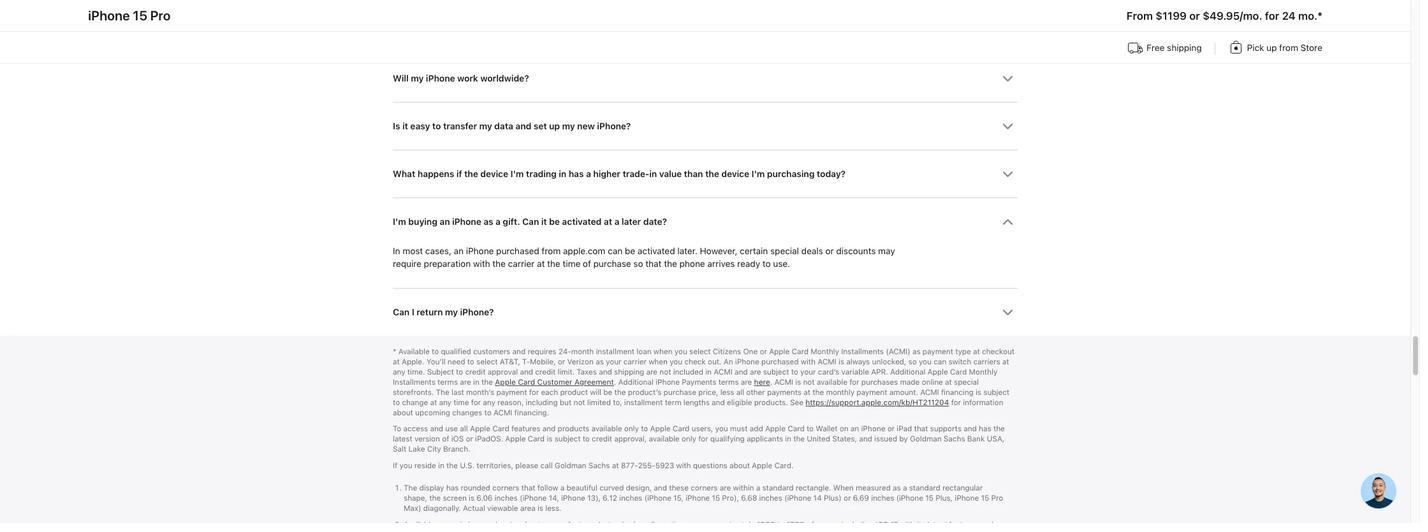 Task type: describe. For each thing, give the bounding box(es) containing it.
you up included
[[670, 358, 682, 366]]

0 horizontal spatial installments
[[393, 378, 435, 387]]

trade-
[[623, 169, 649, 179]]

always
[[846, 358, 870, 366]]

financing.
[[514, 409, 549, 417]]

1 horizontal spatial your
[[800, 368, 816, 377]]

and up version at the bottom left
[[430, 425, 443, 434]]

an inside "in most cases, an iphone purchased from apple.com can be activated later. however, certain special deals or discounts may require preparation with the carrier at the time of purchase so that the phone arrives ready to use."
[[454, 246, 464, 256]]

deals
[[801, 246, 823, 256]]

and up t-
[[512, 347, 526, 356]]

acmi up the card's
[[818, 358, 836, 366]]

apple right one
[[769, 347, 790, 356]]

for inside for information about upcoming changes to acmi financing.
[[951, 398, 961, 407]]

happens
[[418, 169, 454, 179]]

you up online
[[919, 358, 932, 366]]

requires
[[528, 347, 556, 356]]

agreement
[[575, 378, 614, 387]]

0 vertical spatial when
[[654, 347, 673, 356]]

/mo.
[[1240, 10, 1262, 22]]

and down t-
[[520, 368, 533, 377]]

are up here link
[[750, 368, 761, 377]]

2 vertical spatial with
[[676, 462, 691, 471]]

any inside * available to qualified customers and requires 24-month installment loan when you select citizens one or apple card monthly installments (acmi) as payment type at checkout at apple. you'll need to select at&t, t-mobile, or verizon as your carrier when you check out. an iphone purchased with acmi is always unlocked, so you can switch carriers at any time. subject to credit approval and credit limit. taxes and shipping are not included in acmi and are subject to your card's variable apr. additional apple card monthly installments terms are in the
[[393, 368, 405, 377]]

up inside dropdown button
[[549, 121, 560, 131]]

0 horizontal spatial payment
[[496, 388, 527, 397]]

1 horizontal spatial credit
[[535, 368, 556, 377]]

chevrondown image for a
[[1002, 217, 1013, 228]]

rectangle.
[[796, 484, 831, 493]]

iphone up term
[[656, 378, 680, 387]]

or up issued
[[887, 425, 895, 434]]

is right area
[[538, 504, 543, 513]]

latest
[[393, 435, 412, 444]]

and down one
[[735, 368, 748, 377]]

goldman inside to access and use all apple card features and products available only to apple card users, you must add apple card to wallet on an iphone or ipad that supports and has the latest version of ios or ipados. apple card is subject to credit approval, available only for qualifying applicants in the united states, and issued by goldman sachs bank usa, salt lake city branch.
[[910, 435, 942, 444]]

card down see
[[788, 425, 805, 434]]

3 inches from the left
[[759, 494, 782, 503]]

of inside to access and use all apple card features and products available only to apple card users, you must add apple card to wallet on an iphone or ipad that supports and has the latest version of ios or ipados. apple card is subject to credit approval, available only for qualifying applicants in the united states, and issued by goldman sachs bank usa, salt lake city branch.
[[442, 435, 449, 444]]

acmi down online
[[920, 388, 939, 397]]

or right ios
[[466, 435, 473, 444]]

a right follow
[[560, 484, 564, 493]]

0 vertical spatial from
[[1279, 43, 1298, 53]]

to up approval,
[[641, 425, 648, 434]]

terms inside * available to qualified customers and requires 24-month installment loan when you select citizens one or apple card monthly installments (acmi) as payment type at checkout at apple. you'll need to select at&t, t-mobile, or verizon as your carrier when you check out. an iphone purchased with acmi is always unlocked, so you can switch carriers at any time. subject to credit approval and credit limit. taxes and shipping are not included in acmi and are subject to your card's variable apr. additional apple card monthly installments terms are in the
[[438, 378, 458, 387]]

products
[[558, 425, 589, 434]]

* inside iphone 15 pro main content
[[1317, 10, 1322, 22]]

change
[[402, 398, 428, 407]]

will my iphone work worldwide? button
[[393, 55, 1018, 102]]

activated for at
[[562, 217, 602, 227]]

checkout
[[982, 347, 1015, 356]]

in right reside on the left
[[438, 462, 444, 471]]

the inside the display has rounded corners that follow a beautiful curved design, and these corners are within a standard rectangle. when measured as a standard rectangular shape, the screen is 6.06 inches (iphone 14, iphone 13), 6.12 inches (iphone 15, iphone 15 pro), 6.68 inches (iphone 14 plus) or 6.69 inches (iphone 15 plus, iphone 15 pro max) diagonally. actual viewable area is less.
[[404, 484, 417, 493]]

limited
[[587, 398, 611, 407]]

to right need
[[467, 358, 474, 366]]

my right return
[[445, 307, 458, 317]]

installment inside * available to qualified customers and requires 24-month installment loan when you select citizens one or apple card monthly installments (acmi) as payment type at checkout at apple. you'll need to select at&t, t-mobile, or verizon as your carrier when you check out. an iphone purchased with acmi is always unlocked, so you can switch carriers at any time. subject to credit approval and credit limit. taxes and shipping are not included in acmi and are subject to your card's variable apr. additional apple card monthly installments terms are in the
[[596, 347, 635, 356]]

so inside "in most cases, an iphone purchased from apple.com can be activated later. however, certain special deals or discounts may require preparation with the carrier at the time of purchase so that the phone arrives ready to use."
[[633, 259, 643, 269]]

apple down features
[[505, 435, 526, 444]]

1 vertical spatial monthly
[[969, 368, 998, 377]]

than
[[684, 169, 703, 179]]

purchase inside . acmi is not available for purchases made online at special storefronts. the last month's payment for each product will be the product's purchase price, less all other payments at the monthly payment amount. acmi financing is subject to change at any time for any reason, including but not limited to, installment term lengths and eligible products. see
[[664, 388, 696, 397]]

a left gift.
[[496, 217, 501, 227]]

the left monthly at the right of the page
[[813, 388, 824, 397]]

from inside "in most cases, an iphone purchased from apple.com can be activated later. however, certain special deals or discounts may require preparation with the carrier at the time of purchase so that the phone arrives ready to use."
[[542, 246, 561, 256]]

carrier inside "in most cases, an iphone purchased from apple.com can be activated later. however, certain special deals or discounts may require preparation with the carrier at the time of purchase so that the phone arrives ready to use."
[[508, 259, 535, 269]]

easy
[[410, 121, 430, 131]]

iphone right 15,
[[686, 494, 710, 503]]

2 vertical spatial available
[[649, 435, 680, 444]]

on
[[840, 425, 849, 434]]

purchases
[[861, 378, 898, 387]]

iphone? inside can i return my iphone? dropdown button
[[460, 307, 494, 317]]

0 vertical spatial up
[[1267, 43, 1277, 53]]

$1199
[[1156, 10, 1187, 22]]

iphone down rectangular
[[955, 494, 979, 503]]

0 horizontal spatial monthly
[[811, 347, 839, 356]]

of inside "in most cases, an iphone purchased from apple.com can be activated later. however, certain special deals or discounts may require preparation with the carrier at the time of purchase so that the phone arrives ready to use."
[[583, 259, 591, 269]]

0 horizontal spatial available
[[591, 425, 622, 434]]

the left u.s.
[[446, 462, 458, 471]]

or inside "in most cases, an iphone purchased from apple.com can be activated later. however, certain special deals or discounts may require preparation with the carrier at the time of purchase so that the phone arrives ready to use."
[[825, 246, 834, 256]]

acmi inside for information about upcoming changes to acmi financing.
[[494, 409, 512, 417]]

discounts
[[836, 246, 876, 256]]

chevrondown image for in
[[1002, 169, 1013, 180]]

installment inside . acmi is not available for purchases made online at special storefronts. the last month's payment for each product will be the product's purchase price, less all other payments at the monthly payment amount. acmi financing is subject to change at any time for any reason, including but not limited to, installment term lengths and eligible products. see
[[624, 398, 663, 407]]

subject inside . acmi is not available for purchases made online at special storefronts. the last month's payment for each product will be the product's purchase price, less all other payments at the monthly payment amount. acmi financing is subject to change at any time for any reason, including but not limited to, installment term lengths and eligible products. see
[[984, 388, 1010, 397]]

store
[[1301, 43, 1322, 53]]

chevrondown image for iphone?
[[1002, 121, 1013, 132]]

in
[[393, 246, 400, 256]]

14
[[813, 494, 822, 503]]

iphone 15 pro main content
[[0, 0, 1411, 510]]

1 vertical spatial about
[[730, 462, 750, 471]]

6.12
[[603, 494, 617, 503]]

for down month's
[[471, 398, 481, 407]]

as right (acmi)
[[913, 347, 921, 356]]

set
[[534, 121, 547, 131]]

acmi up payments on the bottom of page
[[774, 378, 793, 387]]

for up including
[[529, 388, 539, 397]]

card up ipados.
[[492, 425, 509, 434]]

from
[[1127, 10, 1153, 22]]

max)
[[404, 504, 421, 513]]

activated for later.
[[637, 246, 675, 256]]

purchase inside "in most cases, an iphone purchased from apple.com can be activated later. however, certain special deals or discounts may require preparation with the carrier at the time of purchase so that the phone arrives ready to use."
[[593, 259, 631, 269]]

card left users,
[[673, 425, 690, 434]]

here
[[754, 378, 770, 387]]

monthly
[[826, 388, 855, 397]]

1 vertical spatial goldman
[[555, 462, 586, 471]]

data
[[494, 121, 513, 131]]

in left value
[[649, 169, 657, 179]]

the inside * available to qualified customers and requires 24-month installment loan when you select citizens one or apple card monthly installments (acmi) as payment type at checkout at apple. you'll need to select at&t, t-mobile, or verizon as your carrier when you check out. an iphone purchased with acmi is always unlocked, so you can switch carriers at any time. subject to credit approval and credit limit. taxes and shipping are not included in acmi and are subject to your card's variable apr. additional apple card monthly installments terms are in the
[[482, 378, 493, 387]]

card down t-
[[518, 378, 535, 387]]

is it easy to transfer my data and set up my new iphone? button
[[393, 103, 1018, 150]]

variable
[[841, 368, 869, 377]]

1 standard from the left
[[762, 484, 794, 493]]

for inside iphone 15 pro main content
[[1265, 10, 1279, 22]]

to
[[393, 425, 401, 434]]

2 device from the left
[[721, 169, 749, 179]]

verizon
[[567, 358, 594, 366]]

13),
[[587, 494, 601, 503]]

has inside "dropdown button"
[[569, 169, 584, 179]]

1 inches from the left
[[495, 494, 518, 503]]

1 vertical spatial sachs
[[588, 462, 610, 471]]

the left united
[[793, 435, 805, 444]]

at&t,
[[500, 358, 520, 366]]

purchased inside "in most cases, an iphone purchased from apple.com can be activated later. however, certain special deals or discounts may require preparation with the carrier at the time of purchase so that the phone arrives ready to use."
[[496, 246, 539, 256]]

certain
[[740, 246, 768, 256]]

https://support.apple.com/kb/ht211204
[[806, 398, 949, 407]]

purchasing
[[767, 169, 815, 179]]

an
[[724, 358, 733, 366]]

customers
[[473, 347, 510, 356]]

iphone 15 pro
[[88, 8, 171, 24]]

by
[[899, 435, 908, 444]]

it inside "dropdown button"
[[541, 217, 547, 227]]

be for can
[[625, 246, 635, 256]]

the down gift.
[[492, 259, 506, 269]]

my left new
[[562, 121, 575, 131]]

call
[[541, 462, 553, 471]]

mobile,
[[530, 358, 556, 366]]

0 horizontal spatial select
[[476, 358, 498, 366]]

card up payments on the bottom of page
[[792, 347, 809, 356]]

is up information on the right of page
[[976, 388, 981, 397]]

for down the "variable"
[[850, 378, 859, 387]]

price,
[[698, 388, 718, 397]]

1 vertical spatial when
[[649, 358, 668, 366]]

t-
[[522, 358, 530, 366]]

a left later
[[614, 217, 619, 227]]

6.68
[[741, 494, 757, 503]]

about inside for information about upcoming changes to acmi financing.
[[393, 409, 413, 417]]

information
[[963, 398, 1003, 407]]

in inside to access and use all apple card features and products available only to apple card users, you must add apple card to wallet on an iphone or ipad that supports and has the latest version of ios or ipados. apple card is subject to credit approval, available only for qualifying applicants in the united states, and issued by goldman sachs bank usa, salt lake city branch.
[[785, 435, 791, 444]]

and inside . acmi is not available for purchases made online at special storefronts. the last month's payment for each product will be the product's purchase price, less all other payments at the monthly payment amount. acmi financing is subject to change at any time for any reason, including but not limited to, installment term lengths and eligible products. see
[[712, 398, 725, 407]]

i
[[412, 307, 414, 317]]

you up check
[[675, 347, 687, 356]]

one
[[743, 347, 758, 356]]

will
[[590, 388, 601, 397]]

. inside . acmi is not available for purchases made online at special storefronts. the last month's payment for each product will be the product's purchase price, less all other payments at the monthly payment amount. acmi financing is subject to change at any time for any reason, including but not limited to, installment term lengths and eligible products. see
[[770, 378, 772, 387]]

a inside "dropdown button"
[[586, 169, 591, 179]]

special inside . acmi is not available for purchases made online at special storefronts. the last month's payment for each product will be the product's purchase price, less all other payments at the monthly payment amount. acmi financing is subject to change at any time for any reason, including but not limited to, installment term lengths and eligible products. see
[[954, 378, 979, 387]]

3 15 from the left
[[981, 494, 989, 503]]

date?
[[643, 217, 667, 227]]

or right one
[[760, 347, 767, 356]]

2 i'm from the left
[[752, 169, 765, 179]]

if
[[456, 169, 462, 179]]

payment inside * available to qualified customers and requires 24-month installment loan when you select citizens one or apple card monthly installments (acmi) as payment type at checkout at apple. you'll need to select at&t, t-mobile, or verizon as your carrier when you check out. an iphone purchased with acmi is always unlocked, so you can switch carriers at any time. subject to credit approval and credit limit. taxes and shipping are not included in acmi and are subject to your card's variable apr. additional apple card monthly installments terms are in the
[[923, 347, 953, 356]]

5923
[[655, 462, 674, 471]]

1 (iphone from the left
[[520, 494, 547, 503]]

in up month's
[[473, 378, 479, 387]]

and up the agreement
[[599, 368, 612, 377]]

list containing free shipping
[[88, 38, 1322, 61]]

available inside . acmi is not available for purchases made online at special storefronts. the last month's payment for each product will be the product's purchase price, less all other payments at the monthly payment amount. acmi financing is subject to change at any time for any reason, including but not limited to, installment term lengths and eligible products. see
[[817, 378, 847, 387]]

transfer
[[443, 121, 477, 131]]

or down 24-
[[558, 358, 565, 366]]

phone
[[679, 259, 705, 269]]

can inside dropdown button
[[393, 307, 410, 317]]

1 horizontal spatial only
[[682, 435, 696, 444]]

the right if
[[464, 169, 478, 179]]

apple up applicants
[[765, 425, 786, 434]]

2 horizontal spatial any
[[483, 398, 495, 407]]

24
[[1282, 10, 1296, 22]]

you'll
[[426, 358, 446, 366]]

applicants
[[747, 435, 783, 444]]

if
[[393, 462, 398, 471]]

the display has rounded corners that follow a beautiful curved design, and these corners are within a standard rectangle. when measured as a standard rectangular shape, the screen is 6.06 inches (iphone 14, iphone 13), 6.12 inches (iphone 15, iphone 15 pro), 6.68 inches (iphone 14 plus) or 6.69 inches (iphone 15 plus, iphone 15 pro max) diagonally. actual viewable area is less.
[[404, 484, 1003, 513]]

1 device from the left
[[480, 169, 508, 179]]

list containing will my iphone work worldwide?
[[393, 0, 1018, 336]]

usa,
[[987, 435, 1005, 444]]

card down the switch
[[950, 368, 967, 377]]

the left phone
[[664, 259, 677, 269]]

to down products
[[583, 435, 590, 444]]

list item containing i'm buying an iphone as a gift. can it be activated at a later date?
[[393, 198, 1018, 288]]

are up product's
[[646, 368, 658, 377]]

the inside . acmi is not available for purchases made online at special storefronts. the last month's payment for each product will be the product's purchase price, less all other payments at the monthly payment amount. acmi financing is subject to change at any time for any reason, including but not limited to, installment term lengths and eligible products. see
[[436, 388, 449, 397]]

from $1199 or $49.95 /mo. for 24 mo. *
[[1127, 10, 1322, 22]]

for information about upcoming changes to acmi financing.
[[393, 398, 1003, 417]]

1 horizontal spatial payment
[[857, 388, 887, 397]]

product's
[[628, 388, 662, 397]]

to,
[[613, 398, 622, 407]]

at right payments on the bottom of page
[[804, 388, 811, 397]]

iphone inside will my iphone work worldwide? dropdown button
[[426, 73, 455, 84]]

as up 'taxes'
[[596, 358, 604, 366]]

is up actual in the left bottom of the page
[[469, 494, 475, 503]]

iphone? inside is it easy to transfer my data and set up my new iphone? dropdown button
[[597, 121, 631, 131]]

iphone 15 pro link
[[88, 8, 171, 24]]

other
[[746, 388, 765, 397]]

and right features
[[543, 425, 556, 434]]

iphone inside "i'm buying an iphone as a gift. can it be activated at a later date?" "dropdown button"
[[452, 217, 481, 227]]

at left the apple.
[[393, 358, 400, 366]]

arrives
[[707, 259, 735, 269]]

card down features
[[528, 435, 545, 444]]

united
[[807, 435, 830, 444]]

storefronts.
[[393, 388, 434, 397]]

chevrondown image inside can i return my iphone? dropdown button
[[1002, 307, 1013, 318]]

at left 877-
[[612, 462, 619, 471]]

apple down approval
[[495, 378, 516, 387]]

4 (iphone from the left
[[896, 494, 923, 503]]

at down checkout
[[1002, 358, 1009, 366]]

and left issued
[[859, 435, 872, 444]]

to access and use all apple card features and products available only to apple card users, you must add apple card to wallet on an iphone or ipad that supports and has the latest version of ios or ipados. apple card is subject to credit approval, available only for qualifying applicants in the united states, and issued by goldman sachs bank usa, salt lake city branch.
[[393, 425, 1005, 454]]

iphone inside "in most cases, an iphone purchased from apple.com can be activated later. however, certain special deals or discounts may require preparation with the carrier at the time of purchase so that the phone arrives ready to use."
[[466, 246, 494, 256]]

limit.
[[558, 368, 575, 377]]

1 i'm from the left
[[510, 169, 524, 179]]

switch
[[949, 358, 971, 366]]

a right measured
[[903, 484, 907, 493]]

the up to,
[[614, 388, 626, 397]]

to up you'll
[[432, 347, 439, 356]]

shape,
[[404, 494, 427, 503]]

rounded
[[461, 484, 490, 493]]

it inside dropdown button
[[402, 121, 408, 131]]

3 (iphone from the left
[[784, 494, 811, 503]]

time inside "in most cases, an iphone purchased from apple.com can be activated later. however, certain special deals or discounts may require preparation with the carrier at the time of purchase so that the phone arrives ready to use."
[[563, 259, 580, 269]]

1 horizontal spatial any
[[439, 398, 452, 407]]

plus)
[[824, 494, 842, 503]]

you right if
[[400, 462, 412, 471]]

can inside "dropdown button"
[[522, 217, 539, 227]]

my right will
[[411, 73, 424, 84]]

for inside to access and use all apple card features and products available only to apple card users, you must add apple card to wallet on an iphone or ipad that supports and has the latest version of ios or ipados. apple card is subject to credit approval, available only for qualifying applicants in the united states, and issued by goldman sachs bank usa, salt lake city branch.
[[698, 435, 708, 444]]

can inside "in most cases, an iphone purchased from apple.com can be activated later. however, certain special deals or discounts may require preparation with the carrier at the time of purchase so that the phone arrives ready to use."
[[608, 246, 622, 256]]

a up 6.68
[[756, 484, 760, 493]]

or right $1199
[[1189, 10, 1200, 22]]

with inside "in most cases, an iphone purchased from apple.com can be activated later. however, certain special deals or discounts may require preparation with the carrier at the time of purchase so that the phone arrives ready to use."
[[473, 259, 490, 269]]

iphone inside to access and use all apple card features and products available only to apple card users, you must add apple card to wallet on an iphone or ipad that supports and has the latest version of ios or ipados. apple card is subject to credit approval, available only for qualifying applicants in the united states, and issued by goldman sachs bank usa, salt lake city branch.
[[861, 425, 885, 434]]

lengths
[[683, 398, 710, 407]]

the down "i'm buying an iphone as a gift. can it be activated at a later date?"
[[547, 259, 560, 269]]



Task type: locate. For each thing, give the bounding box(es) containing it.
sachs
[[944, 435, 965, 444], [588, 462, 610, 471]]

territories,
[[477, 462, 513, 471]]

are up other at right
[[741, 378, 752, 387]]

1 vertical spatial additional
[[618, 378, 654, 387]]

1 terms from the left
[[438, 378, 458, 387]]

return
[[417, 307, 443, 317]]

2 . from the left
[[770, 378, 772, 387]]

iphone right buying
[[452, 217, 481, 227]]

footnotes list
[[393, 347, 1018, 524]]

1 vertical spatial shipping
[[614, 368, 644, 377]]

1 horizontal spatial the
[[436, 388, 449, 397]]

access
[[403, 425, 428, 434]]

1 vertical spatial available
[[591, 425, 622, 434]]

to inside "in most cases, an iphone purchased from apple.com can be activated later. however, certain special deals or discounts may require preparation with the carrier at the time of purchase so that the phone arrives ready to use."
[[763, 259, 771, 269]]

chevrondown image inside what happens if the device i'm trading in has a higher trade-in value than the device i'm purchasing today? "dropdown button"
[[1002, 169, 1013, 180]]

0 horizontal spatial i'm
[[510, 169, 524, 179]]

not down product
[[574, 398, 585, 407]]

1 vertical spatial not
[[803, 378, 815, 387]]

2 inches from the left
[[619, 494, 642, 503]]

special inside "in most cases, an iphone purchased from apple.com can be activated later. however, certain special deals or discounts may require preparation with the carrier at the time of purchase so that the phone arrives ready to use."
[[770, 246, 799, 256]]

1 horizontal spatial standard
[[909, 484, 940, 493]]

at right type
[[973, 347, 980, 356]]

2 standard from the left
[[909, 484, 940, 493]]

available up 5923
[[649, 435, 680, 444]]

an inside "dropdown button"
[[440, 217, 450, 227]]

1 vertical spatial your
[[800, 368, 816, 377]]

1 horizontal spatial installments
[[841, 347, 884, 356]]

1 horizontal spatial all
[[736, 388, 744, 397]]

apple up online
[[928, 368, 948, 377]]

list
[[393, 0, 1018, 336], [88, 38, 1322, 61]]

as inside the display has rounded corners that follow a beautiful curved design, and these corners are within a standard rectangle. when measured as a standard rectangular shape, the screen is 6.06 inches (iphone 14, iphone 13), 6.12 inches (iphone 15, iphone 15 pro), 6.68 inches (iphone 14 plus) or 6.69 inches (iphone 15 plus, iphone 15 pro max) diagonally. actual viewable area is less.
[[893, 484, 901, 493]]

type
[[955, 347, 971, 356]]

card's
[[818, 368, 839, 377]]

0 vertical spatial not
[[660, 368, 671, 377]]

you
[[675, 347, 687, 356], [670, 358, 682, 366], [919, 358, 932, 366], [715, 425, 728, 434], [400, 462, 412, 471]]

in right applicants
[[785, 435, 791, 444]]

2 horizontal spatial credit
[[592, 435, 612, 444]]

credit inside to access and use all apple card features and products available only to apple card users, you must add apple card to wallet on an iphone or ipad that supports and has the latest version of ios or ipados. apple card is subject to credit approval, available only for qualifying applicants in the united states, and issued by goldman sachs bank usa, salt lake city branch.
[[592, 435, 612, 444]]

available up approval,
[[591, 425, 622, 434]]

an
[[440, 217, 450, 227], [454, 246, 464, 256], [851, 425, 859, 434]]

0 vertical spatial *
[[1317, 10, 1322, 22]]

apple left card.
[[752, 462, 772, 471]]

that inside "in most cases, an iphone purchased from apple.com can be activated later. however, certain special deals or discounts may require preparation with the carrier at the time of purchase so that the phone arrives ready to use."
[[645, 259, 662, 269]]

iphone inside * available to qualified customers and requires 24-month installment loan when you select citizens one or apple card monthly installments (acmi) as payment type at checkout at apple. you'll need to select at&t, t-mobile, or verizon as your carrier when you check out. an iphone purchased with acmi is always unlocked, so you can switch carriers at any time. subject to credit approval and credit limit. taxes and shipping are not included in acmi and are subject to your card's variable apr. additional apple card monthly installments terms are in the
[[735, 358, 759, 366]]

at inside "dropdown button"
[[604, 217, 612, 227]]

time.
[[407, 368, 425, 377]]

all inside to access and use all apple card features and products available only to apple card users, you must add apple card to wallet on an iphone or ipad that supports and has the latest version of ios or ipados. apple card is subject to credit approval, available only for qualifying applicants in the united states, and issued by goldman sachs bank usa, salt lake city branch.
[[460, 425, 468, 434]]

from
[[1279, 43, 1298, 53], [542, 246, 561, 256]]

preparation
[[424, 259, 471, 269]]

so down later
[[633, 259, 643, 269]]

acmi down the reason,
[[494, 409, 512, 417]]

0 vertical spatial that
[[645, 259, 662, 269]]

device
[[480, 169, 508, 179], [721, 169, 749, 179]]

to inside for information about upcoming changes to acmi financing.
[[484, 409, 491, 417]]

only up approval,
[[624, 425, 639, 434]]

subject
[[427, 368, 454, 377]]

however,
[[700, 246, 737, 256]]

that inside to access and use all apple card features and products available only to apple card users, you must add apple card to wallet on an iphone or ipad that supports and has the latest version of ios or ipados. apple card is subject to credit approval, available only for qualifying applicants in the united states, and issued by goldman sachs bank usa, salt lake city branch.
[[914, 425, 928, 434]]

1 corners from the left
[[492, 484, 519, 493]]

1 chevrondown image from the top
[[1002, 121, 1013, 132]]

1 vertical spatial carrier
[[624, 358, 647, 366]]

1 horizontal spatial subject
[[763, 368, 789, 377]]

1 vertical spatial installments
[[393, 378, 435, 387]]

subject down products
[[555, 435, 581, 444]]

iphone? right new
[[597, 121, 631, 131]]

1 vertical spatial be
[[625, 246, 635, 256]]

1 vertical spatial installment
[[624, 398, 663, 407]]

to right changes
[[484, 409, 491, 417]]

all inside . acmi is not available for purchases made online at special storefronts. the last month's payment for each product will be the product's purchase price, less all other payments at the monthly payment amount. acmi financing is subject to change at any time for any reason, including but not limited to, installment term lengths and eligible products. see
[[736, 388, 744, 397]]

(iphone left 15,
[[644, 494, 671, 503]]

has inside the display has rounded corners that follow a beautiful curved design, and these corners are within a standard rectangle. when measured as a standard rectangular shape, the screen is 6.06 inches (iphone 14, iphone 13), 6.12 inches (iphone 15, iphone 15 pro), 6.68 inches (iphone 14 plus) or 6.69 inches (iphone 15 plus, iphone 15 pro max) diagonally. actual viewable area is less.
[[446, 484, 459, 493]]

with right preparation
[[473, 259, 490, 269]]

4 chevrondown image from the top
[[1002, 307, 1013, 318]]

standard up plus,
[[909, 484, 940, 493]]

be right gift.
[[549, 217, 560, 227]]

payments
[[767, 388, 802, 397]]

in right trading
[[559, 169, 566, 179]]

. acmi is not available for purchases made online at special storefronts. the last month's payment for each product will be the product's purchase price, less all other payments at the monthly payment amount. acmi financing is subject to change at any time for any reason, including but not limited to, installment term lengths and eligible products. see
[[393, 378, 1010, 407]]

0 vertical spatial can
[[608, 246, 622, 256]]

less
[[720, 388, 734, 397]]

1 vertical spatial with
[[801, 358, 816, 366]]

0 horizontal spatial an
[[440, 217, 450, 227]]

sachs up curved
[[588, 462, 610, 471]]

but
[[560, 398, 572, 407]]

has inside to access and use all apple card features and products available only to apple card users, you must add apple card to wallet on an iphone or ipad that supports and has the latest version of ios or ipados. apple card is subject to credit approval, available only for qualifying applicants in the united states, and issued by goldman sachs bank usa, salt lake city branch.
[[979, 425, 991, 434]]

be inside . acmi is not available for purchases made online at special storefronts. the last month's payment for each product will be the product's purchase price, less all other payments at the monthly payment amount. acmi financing is subject to change at any time for any reason, including but not limited to, installment term lengths and eligible products. see
[[603, 388, 612, 397]]

purchase down apple.com
[[593, 259, 631, 269]]

2 horizontal spatial 15
[[981, 494, 989, 503]]

1 horizontal spatial carrier
[[624, 358, 647, 366]]

1 vertical spatial special
[[954, 378, 979, 387]]

acmi down an
[[714, 368, 733, 377]]

1 15 from the left
[[712, 494, 720, 503]]

(iphone down rectangle.
[[784, 494, 811, 503]]

and inside dropdown button
[[515, 121, 531, 131]]

so inside * available to qualified customers and requires 24-month installment loan when you select citizens one or apple card monthly installments (acmi) as payment type at checkout at apple. you'll need to select at&t, t-mobile, or verizon as your carrier when you check out. an iphone purchased with acmi is always unlocked, so you can switch carriers at any time. subject to credit approval and credit limit. taxes and shipping are not included in acmi and are subject to your card's variable apr. additional apple card monthly installments terms are in the
[[908, 358, 917, 366]]

purchased inside * available to qualified customers and requires 24-month installment loan when you select citizens one or apple card monthly installments (acmi) as payment type at checkout at apple. you'll need to select at&t, t-mobile, or verizon as your carrier when you check out. an iphone purchased with acmi is always unlocked, so you can switch carriers at any time. subject to credit approval and credit limit. taxes and shipping are not included in acmi and are subject to your card's variable apr. additional apple card monthly installments terms are in the
[[761, 358, 799, 366]]

the right than
[[705, 169, 719, 179]]

you up the qualifying
[[715, 425, 728, 434]]

to left use.
[[763, 259, 771, 269]]

made
[[900, 378, 920, 387]]

higher
[[593, 169, 620, 179]]

1 horizontal spatial goldman
[[910, 435, 942, 444]]

is up payments on the bottom of page
[[795, 378, 801, 387]]

1 vertical spatial *
[[393, 347, 396, 356]]

1 horizontal spatial can
[[522, 217, 539, 227]]

1 vertical spatial that
[[914, 425, 928, 434]]

0 vertical spatial installments
[[841, 347, 884, 356]]

sachs inside to access and use all apple card features and products available only to apple card users, you must add apple card to wallet on an iphone or ipad that supports and has the latest version of ios or ipados. apple card is subject to credit approval, available only for qualifying applicants in the united states, and issued by goldman sachs bank usa, salt lake city branch.
[[944, 435, 965, 444]]

that left phone
[[645, 259, 662, 269]]

activated inside "i'm buying an iphone as a gift. can it be activated at a later date?" "dropdown button"
[[562, 217, 602, 227]]

are inside the display has rounded corners that follow a beautiful curved design, and these corners are within a standard rectangle. when measured as a standard rectangular shape, the screen is 6.06 inches (iphone 14, iphone 13), 6.12 inches (iphone 15, iphone 15 pro), 6.68 inches (iphone 14 plus) or 6.69 inches (iphone 15 plus, iphone 15 pro max) diagonally. actual viewable area is less.
[[720, 484, 731, 493]]

1 horizontal spatial so
[[908, 358, 917, 366]]

0 horizontal spatial .
[[614, 378, 616, 387]]

at up financing
[[945, 378, 952, 387]]

2 vertical spatial an
[[851, 425, 859, 434]]

1 vertical spatial purchase
[[664, 388, 696, 397]]

or
[[1189, 10, 1200, 22], [825, 246, 834, 256], [760, 347, 767, 356], [558, 358, 565, 366], [887, 425, 895, 434], [466, 435, 473, 444], [844, 494, 851, 503]]

last
[[451, 388, 464, 397]]

all up eligible
[[736, 388, 744, 397]]

it right is
[[402, 121, 408, 131]]

chevrondown image inside is it easy to transfer my data and set up my new iphone? dropdown button
[[1002, 121, 1013, 132]]

from left store
[[1279, 43, 1298, 53]]

* right 24
[[1317, 10, 1322, 22]]

or inside the display has rounded corners that follow a beautiful curved design, and these corners are within a standard rectangle. when measured as a standard rectangular shape, the screen is 6.06 inches (iphone 14, iphone 13), 6.12 inches (iphone 15, iphone 15 pro), 6.68 inches (iphone 14 plus) or 6.69 inches (iphone 15 plus, iphone 15 pro max) diagonally. actual viewable area is less.
[[844, 494, 851, 503]]

activated inside "in most cases, an iphone purchased from apple.com can be activated later. however, certain special deals or discounts may require preparation with the carrier at the time of purchase so that the phone arrives ready to use."
[[637, 246, 675, 256]]

time down 'last'
[[454, 398, 469, 407]]

cases,
[[425, 246, 451, 256]]

the inside the display has rounded corners that follow a beautiful curved design, and these corners are within a standard rectangle. when measured as a standard rectangular shape, the screen is 6.06 inches (iphone 14, iphone 13), 6.12 inches (iphone 15, iphone 15 pro), 6.68 inches (iphone 14 plus) or 6.69 inches (iphone 15 plus, iphone 15 pro max) diagonally. actual viewable area is less.
[[429, 494, 441, 503]]

iphone left work
[[426, 73, 455, 84]]

when
[[833, 484, 854, 493]]

1 horizontal spatial 15
[[925, 494, 934, 503]]

it right gift.
[[541, 217, 547, 227]]

upcoming
[[415, 409, 450, 417]]

be right will
[[603, 388, 612, 397]]

1 horizontal spatial sachs
[[944, 435, 965, 444]]

can
[[522, 217, 539, 227], [393, 307, 410, 317]]

of down use
[[442, 435, 449, 444]]

1 horizontal spatial time
[[563, 259, 580, 269]]

1 vertical spatial the
[[404, 484, 417, 493]]

2 chevrondown image from the top
[[1002, 169, 1013, 180]]

a
[[586, 169, 591, 179], [496, 217, 501, 227], [614, 217, 619, 227], [560, 484, 564, 493], [756, 484, 760, 493], [903, 484, 907, 493]]

1 . from the left
[[614, 378, 616, 387]]

as
[[483, 217, 493, 227], [913, 347, 921, 356], [596, 358, 604, 366], [893, 484, 901, 493]]

approval,
[[614, 435, 647, 444]]

not
[[660, 368, 671, 377], [803, 378, 815, 387], [574, 398, 585, 407]]

to inside . acmi is not available for purchases made online at special storefronts. the last month's payment for each product will be the product's purchase price, less all other payments at the monthly payment amount. acmi financing is subject to change at any time for any reason, including but not limited to, installment term lengths and eligible products. see
[[393, 398, 400, 407]]

3 chevrondown image from the top
[[1002, 217, 1013, 228]]

select up check
[[689, 347, 711, 356]]

features
[[511, 425, 540, 434]]

2 (iphone from the left
[[644, 494, 671, 503]]

apple up ipados.
[[470, 425, 490, 434]]

installments
[[841, 347, 884, 356], [393, 378, 435, 387]]

1 vertical spatial iphone?
[[460, 307, 494, 317]]

require
[[393, 259, 421, 269]]

iphone? up customers
[[460, 307, 494, 317]]

that inside the display has rounded corners that follow a beautiful curved design, and these corners are within a standard rectangle. when measured as a standard rectangular shape, the screen is 6.06 inches (iphone 14, iphone 13), 6.12 inches (iphone 15, iphone 15 pro), 6.68 inches (iphone 14 plus) or 6.69 inches (iphone 15 plus, iphone 15 pro max) diagonally. actual viewable area is less.
[[521, 484, 535, 493]]

1 horizontal spatial can
[[934, 358, 947, 366]]

0 vertical spatial select
[[689, 347, 711, 356]]

0 horizontal spatial purchased
[[496, 246, 539, 256]]

15,
[[673, 494, 684, 503]]

2 horizontal spatial that
[[914, 425, 928, 434]]

1 horizontal spatial activated
[[637, 246, 675, 256]]

less.
[[545, 504, 562, 513]]

qualifying
[[710, 435, 745, 444]]

or down when
[[844, 494, 851, 503]]

to down need
[[456, 368, 463, 377]]

questions
[[693, 462, 727, 471]]

2 list item from the top
[[393, 198, 1018, 288]]

and up bank
[[964, 425, 977, 434]]

1 horizontal spatial purchase
[[664, 388, 696, 397]]

iphone down beautiful
[[561, 494, 585, 503]]

follow
[[537, 484, 558, 493]]

monthly down the carriers
[[969, 368, 998, 377]]

can right apple.com
[[608, 246, 622, 256]]

pick
[[1247, 43, 1264, 53]]

any left time.
[[393, 368, 405, 377]]

2 vertical spatial not
[[574, 398, 585, 407]]

subject up here link
[[763, 368, 789, 377]]

in down out.
[[705, 368, 712, 377]]

at inside "in most cases, an iphone purchased from apple.com can be activated later. however, certain special deals or discounts may require preparation with the carrier at the time of purchase so that the phone arrives ready to use."
[[537, 259, 545, 269]]

issued
[[874, 435, 897, 444]]

apple card customer agreement . additional iphone payments terms are here
[[495, 378, 770, 387]]

chevrondown image
[[1002, 121, 1013, 132], [1002, 169, 1013, 180], [1002, 217, 1013, 228], [1002, 307, 1013, 318]]

2 15 from the left
[[925, 494, 934, 503]]

2 horizontal spatial payment
[[923, 347, 953, 356]]

0 vertical spatial carrier
[[508, 259, 535, 269]]

* left available
[[393, 347, 396, 356]]

goldman right the by at the bottom right of the page
[[910, 435, 942, 444]]

time inside . acmi is not available for purchases made online at special storefronts. the last month's payment for each product will be the product's purchase price, less all other payments at the monthly payment amount. acmi financing is subject to change at any time for any reason, including but not limited to, installment term lengths and eligible products. see
[[454, 398, 469, 407]]

be inside "dropdown button"
[[549, 217, 560, 227]]

ios
[[451, 435, 464, 444]]

2 vertical spatial has
[[446, 484, 459, 493]]

taxes
[[577, 368, 597, 377]]

apple card customer agreement link
[[495, 378, 614, 387]]

2 terms from the left
[[718, 378, 739, 387]]

0 horizontal spatial credit
[[465, 368, 486, 377]]

online
[[922, 378, 943, 387]]

month's
[[466, 388, 494, 397]]

0 vertical spatial time
[[563, 259, 580, 269]]

area
[[520, 504, 535, 513]]

at left later
[[604, 217, 612, 227]]

14,
[[549, 494, 559, 503]]

0 horizontal spatial standard
[[762, 484, 794, 493]]

use
[[445, 425, 458, 434]]

4 inches from the left
[[871, 494, 894, 503]]

0 horizontal spatial only
[[624, 425, 639, 434]]

0 horizontal spatial terms
[[438, 378, 458, 387]]

the left 'last'
[[436, 388, 449, 397]]

0 vertical spatial all
[[736, 388, 744, 397]]

that left follow
[[521, 484, 535, 493]]

you inside to access and use all apple card features and products available only to apple card users, you must add apple card to wallet on an iphone or ipad that supports and has the latest version of ios or ipados. apple card is subject to credit approval, available only for qualifying applicants in the united states, and issued by goldman sachs bank usa, salt lake city branch.
[[715, 425, 728, 434]]

0 vertical spatial of
[[583, 259, 591, 269]]

chevrondown image inside "i'm buying an iphone as a gift. can it be activated at a later date?" "dropdown button"
[[1002, 217, 1013, 228]]

terms up less
[[718, 378, 739, 387]]

and inside the display has rounded corners that follow a beautiful curved design, and these corners are within a standard rectangle. when measured as a standard rectangular shape, the screen is 6.06 inches (iphone 14, iphone 13), 6.12 inches (iphone 15, iphone 15 pro), 6.68 inches (iphone 14 plus) or 6.69 inches (iphone 15 plus, iphone 15 pro max) diagonally. actual viewable area is less.
[[654, 484, 667, 493]]

chevrondown image
[[1002, 73, 1013, 84]]

not inside * available to qualified customers and requires 24-month installment loan when you select citizens one or apple card monthly installments (acmi) as payment type at checkout at apple. you'll need to select at&t, t-mobile, or verizon as your carrier when you check out. an iphone purchased with acmi is always unlocked, so you can switch carriers at any time. subject to credit approval and credit limit. taxes and shipping are not included in acmi and are subject to your card's variable apr. additional apple card monthly installments terms are in the
[[660, 368, 671, 377]]

additional up product's
[[618, 378, 654, 387]]

activated up apple.com
[[562, 217, 602, 227]]

here link
[[754, 378, 770, 387]]

additional inside * available to qualified customers and requires 24-month installment loan when you select citizens one or apple card monthly installments (acmi) as payment type at checkout at apple. you'll need to select at&t, t-mobile, or verizon as your carrier when you check out. an iphone purchased with acmi is always unlocked, so you can switch carriers at any time. subject to credit approval and credit limit. taxes and shipping are not included in acmi and are subject to your card's variable apr. additional apple card monthly installments terms are in the
[[890, 368, 926, 377]]

see
[[790, 398, 803, 407]]

at up 'upcoming'
[[430, 398, 437, 407]]

out.
[[708, 358, 722, 366]]

subject up information on the right of page
[[984, 388, 1010, 397]]

ipados.
[[475, 435, 503, 444]]

0 horizontal spatial *
[[393, 347, 396, 356]]

ipad
[[897, 425, 912, 434]]

0 vertical spatial your
[[606, 358, 621, 366]]

1 vertical spatial has
[[979, 425, 991, 434]]

0 vertical spatial purchase
[[593, 259, 631, 269]]

15 left plus,
[[925, 494, 934, 503]]

0 horizontal spatial special
[[770, 246, 799, 256]]

select
[[689, 347, 711, 356], [476, 358, 498, 366]]

available
[[817, 378, 847, 387], [591, 425, 622, 434], [649, 435, 680, 444]]

0 vertical spatial it
[[402, 121, 408, 131]]

1 horizontal spatial has
[[569, 169, 584, 179]]

1 horizontal spatial corners
[[691, 484, 718, 493]]

be inside "in most cases, an iphone purchased from apple.com can be activated later. however, certain special deals or discounts may require preparation with the carrier at the time of purchase so that the phone arrives ready to use."
[[625, 246, 635, 256]]

with inside * available to qualified customers and requires 24-month installment loan when you select citizens one or apple card monthly installments (acmi) as payment type at checkout at apple. you'll need to select at&t, t-mobile, or verizon as your carrier when you check out. an iphone purchased with acmi is always unlocked, so you can switch carriers at any time. subject to credit approval and credit limit. taxes and shipping are not included in acmi and are subject to your card's variable apr. additional apple card monthly installments terms are in the
[[801, 358, 816, 366]]

apple.
[[402, 358, 424, 366]]

1 vertical spatial up
[[549, 121, 560, 131]]

inches down measured
[[871, 494, 894, 503]]

is inside to access and use all apple card features and products available only to apple card users, you must add apple card to wallet on an iphone or ipad that supports and has the latest version of ios or ipados. apple card is subject to credit approval, available only for qualifying applicants in the united states, and issued by goldman sachs bank usa, salt lake city branch.
[[547, 435, 553, 444]]

to inside dropdown button
[[432, 121, 441, 131]]

my
[[411, 73, 424, 84], [479, 121, 492, 131], [562, 121, 575, 131], [445, 307, 458, 317]]

iphone?
[[597, 121, 631, 131], [460, 307, 494, 317]]

is up call
[[547, 435, 553, 444]]

0 horizontal spatial purchase
[[593, 259, 631, 269]]

my left data
[[479, 121, 492, 131]]

to up payments on the bottom of page
[[791, 368, 798, 377]]

need
[[448, 358, 465, 366]]

0 vertical spatial activated
[[562, 217, 602, 227]]

are up pro),
[[720, 484, 731, 493]]

rectangular
[[943, 484, 983, 493]]

0 horizontal spatial so
[[633, 259, 643, 269]]

1 horizontal spatial it
[[541, 217, 547, 227]]

subject inside to access and use all apple card features and products available only to apple card users, you must add apple card to wallet on an iphone or ipad that supports and has the latest version of ios or ipados. apple card is subject to credit approval, available only for qualifying applicants in the united states, and issued by goldman sachs bank usa, salt lake city branch.
[[555, 435, 581, 444]]

is it easy to transfer my data and set up my new iphone?
[[393, 121, 631, 131]]

about up within
[[730, 462, 750, 471]]

terms
[[438, 378, 458, 387], [718, 378, 739, 387]]

can i return my iphone?
[[393, 307, 494, 317]]

u.s.
[[460, 462, 475, 471]]

1 horizontal spatial special
[[954, 378, 979, 387]]

any
[[393, 368, 405, 377], [439, 398, 452, 407], [483, 398, 495, 407]]

1 horizontal spatial of
[[583, 259, 591, 269]]

0 horizontal spatial any
[[393, 368, 405, 377]]

must
[[730, 425, 748, 434]]

0 vertical spatial monthly
[[811, 347, 839, 356]]

0 horizontal spatial from
[[542, 246, 561, 256]]

carrier inside * available to qualified customers and requires 24-month installment loan when you select citizens one or apple card monthly installments (acmi) as payment type at checkout at apple. you'll need to select at&t, t-mobile, or verizon as your carrier when you check out. an iphone purchased with acmi is always unlocked, so you can switch carriers at any time. subject to credit approval and credit limit. taxes and shipping are not included in acmi and are subject to your card's variable apr. additional apple card monthly installments terms are in the
[[624, 358, 647, 366]]

purchased down gift.
[[496, 246, 539, 256]]

0 horizontal spatial all
[[460, 425, 468, 434]]

at down "i'm buying an iphone as a gift. can it be activated at a later date?"
[[537, 259, 545, 269]]

approval
[[488, 368, 518, 377]]

0 horizontal spatial 15
[[712, 494, 720, 503]]

worldwide?
[[480, 73, 529, 84]]

an right buying
[[440, 217, 450, 227]]

will
[[393, 73, 409, 84]]

2 horizontal spatial has
[[979, 425, 991, 434]]

i'm buying an iphone as a gift. can it be activated at a later date?
[[393, 217, 667, 227]]

to up united
[[807, 425, 814, 434]]

shipping inside list
[[1167, 43, 1202, 53]]

be for it
[[549, 217, 560, 227]]

2 corners from the left
[[691, 484, 718, 493]]

mo.
[[1298, 10, 1317, 22]]

1 horizontal spatial *
[[1317, 10, 1322, 22]]

what happens if the device i'm trading in has a higher trade-in value than the device i'm purchasing today? button
[[393, 151, 1018, 198]]

are up 'last'
[[460, 378, 471, 387]]

0 horizontal spatial time
[[454, 398, 469, 407]]

with up payments on the bottom of page
[[801, 358, 816, 366]]

1 horizontal spatial about
[[730, 462, 750, 471]]

purchased up here link
[[761, 358, 799, 366]]

eligible
[[727, 398, 752, 407]]

can inside * available to qualified customers and requires 24-month installment loan when you select citizens one or apple card monthly installments (acmi) as payment type at checkout at apple. you'll need to select at&t, t-mobile, or verizon as your carrier when you check out. an iphone purchased with acmi is always unlocked, so you can switch carriers at any time. subject to credit approval and credit limit. taxes and shipping are not included in acmi and are subject to your card's variable apr. additional apple card monthly installments terms are in the
[[934, 358, 947, 366]]

or right deals
[[825, 246, 834, 256]]

list item
[[393, 0, 1018, 6], [393, 198, 1018, 288]]

additional
[[890, 368, 926, 377], [618, 378, 654, 387]]

payments
[[682, 378, 716, 387]]

apple down term
[[650, 425, 671, 434]]

iphone up issued
[[861, 425, 885, 434]]

2 vertical spatial subject
[[555, 435, 581, 444]]

1 vertical spatial subject
[[984, 388, 1010, 397]]

is inside * available to qualified customers and requires 24-month installment loan when you select citizens one or apple card monthly installments (acmi) as payment type at checkout at apple. you'll need to select at&t, t-mobile, or verizon as your carrier when you check out. an iphone purchased with acmi is always unlocked, so you can switch carriers at any time. subject to credit approval and credit limit. taxes and shipping are not included in acmi and are subject to your card's variable apr. additional apple card monthly installments terms are in the
[[839, 358, 844, 366]]

0 horizontal spatial can
[[608, 246, 622, 256]]

(iphone
[[520, 494, 547, 503], [644, 494, 671, 503], [784, 494, 811, 503], [896, 494, 923, 503]]

subject inside * available to qualified customers and requires 24-month installment loan when you select citizens one or apple card monthly installments (acmi) as payment type at checkout at apple. you'll need to select at&t, t-mobile, or verizon as your carrier when you check out. an iphone purchased with acmi is always unlocked, so you can switch carriers at any time. subject to credit approval and credit limit. taxes and shipping are not included in acmi and are subject to your card's variable apr. additional apple card monthly installments terms are in the
[[763, 368, 789, 377]]

the up usa,
[[993, 425, 1005, 434]]

shipping inside * available to qualified customers and requires 24-month installment loan when you select citizens one or apple card monthly installments (acmi) as payment type at checkout at apple. you'll need to select at&t, t-mobile, or verizon as your carrier when you check out. an iphone purchased with acmi is always unlocked, so you can switch carriers at any time. subject to credit approval and credit limit. taxes and shipping are not included in acmi and are subject to your card's variable apr. additional apple card monthly installments terms are in the
[[614, 368, 644, 377]]

1 horizontal spatial available
[[649, 435, 680, 444]]

is up the card's
[[839, 358, 844, 366]]

0 horizontal spatial corners
[[492, 484, 519, 493]]

0 vertical spatial be
[[549, 217, 560, 227]]

included
[[673, 368, 703, 377]]

0 vertical spatial an
[[440, 217, 450, 227]]

an inside to access and use all apple card features and products available only to apple card users, you must add apple card to wallet on an iphone or ipad that supports and has the latest version of ios or ipados. apple card is subject to credit approval, available only for qualifying applicants in the united states, and issued by goldman sachs bank usa, salt lake city branch.
[[851, 425, 859, 434]]

additional up made
[[890, 368, 926, 377]]

has up bank
[[979, 425, 991, 434]]

corners down questions
[[691, 484, 718, 493]]

* inside * available to qualified customers and requires 24-month installment loan when you select citizens one or apple card monthly installments (acmi) as payment type at checkout at apple. you'll need to select at&t, t-mobile, or verizon as your carrier when you check out. an iphone purchased with acmi is always unlocked, so you can switch carriers at any time. subject to credit approval and credit limit. taxes and shipping are not included in acmi and are subject to your card's variable apr. additional apple card monthly installments terms are in the
[[393, 347, 396, 356]]

1 horizontal spatial with
[[676, 462, 691, 471]]

1 list item from the top
[[393, 0, 1018, 6]]

1 vertical spatial list item
[[393, 198, 1018, 288]]

most
[[403, 246, 423, 256]]

0 horizontal spatial your
[[606, 358, 621, 366]]

0 horizontal spatial the
[[404, 484, 417, 493]]

inches right 6.68
[[759, 494, 782, 503]]

as inside "i'm buying an iphone as a gift. can it be activated at a later date?" "dropdown button"
[[483, 217, 493, 227]]

corners up viewable
[[492, 484, 519, 493]]

branch.
[[443, 445, 470, 454]]

your
[[606, 358, 621, 366], [800, 368, 816, 377]]



Task type: vqa. For each thing, say whether or not it's contained in the screenshot.
the See how we can help link
no



